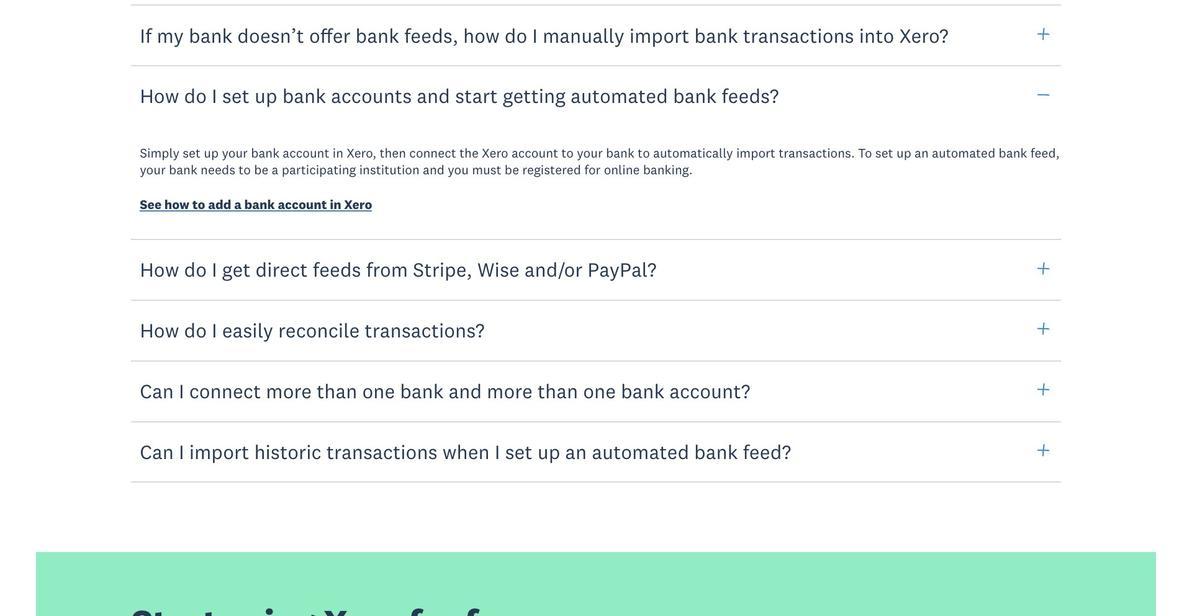 Task type: describe. For each thing, give the bounding box(es) containing it.
feed,
[[1031, 145, 1060, 162]]

from
[[366, 257, 408, 282]]

to right 'needs'
[[239, 162, 251, 179]]

to inside see how to add a bank account in xero link
[[192, 196, 205, 213]]

add
[[208, 196, 231, 213]]

account up participating
[[283, 145, 330, 162]]

you
[[448, 162, 469, 179]]

xero?
[[900, 23, 949, 48]]

0 horizontal spatial a
[[234, 196, 242, 213]]

how for how do i easily reconcile transactions?
[[140, 318, 179, 343]]

simply
[[140, 145, 180, 162]]

my
[[157, 23, 184, 48]]

doesn't
[[238, 23, 304, 48]]

can i import historic transactions when i set up an automated bank feed?
[[140, 440, 792, 465]]

start
[[455, 84, 498, 108]]

1 horizontal spatial your
[[222, 145, 248, 162]]

automated for feed?
[[592, 440, 690, 465]]

to up online
[[638, 145, 650, 162]]

feeds,
[[404, 23, 458, 48]]

to
[[859, 145, 873, 162]]

feeds
[[313, 257, 361, 282]]

online
[[604, 162, 640, 179]]

can i connect more than one bank and more than one bank account? button
[[131, 360, 1062, 423]]

account up registered
[[512, 145, 559, 162]]

1 than from the left
[[317, 379, 358, 404]]

how for how do i set up bank accounts and start getting automated bank feeds?
[[140, 84, 179, 108]]

2 more from the left
[[487, 379, 533, 404]]

connect inside simply set up your bank account in xero, then connect the xero account to your bank to automatically import transactions. to set up an automated bank feed, your bank needs to be a participating institution and you must be registered for online banking.
[[410, 145, 456, 162]]

banking.
[[643, 162, 693, 179]]

1 be from the left
[[254, 162, 269, 179]]

i inside dropdown button
[[212, 318, 217, 343]]

if my bank doesn't offer bank feeds, how do i manually import bank transactions into xero?
[[140, 23, 949, 48]]

get
[[222, 257, 251, 282]]

paypal?
[[588, 257, 657, 282]]

can i connect more than one bank and more than one bank account?
[[140, 379, 751, 404]]

can for can i import historic transactions when i set up an automated bank feed?
[[140, 440, 174, 465]]

accounts
[[331, 84, 412, 108]]

institution
[[360, 162, 420, 179]]

if my bank doesn't offer bank feeds, how do i manually import bank transactions into xero? button
[[131, 4, 1062, 67]]

do for reconcile
[[184, 318, 207, 343]]

how do i easily reconcile transactions? button
[[131, 299, 1062, 362]]

how do i set up bank accounts and start getting automated bank feeds?
[[140, 84, 779, 108]]

how do i get direct feeds from stripe, wise and/or paypal? button
[[131, 239, 1062, 301]]

transactions.
[[779, 145, 855, 162]]

connect inside dropdown button
[[189, 379, 261, 404]]

when
[[443, 440, 490, 465]]

how do i set up bank accounts and start getting automated bank feeds? button
[[131, 65, 1062, 127]]

how for how do i get direct feeds from stripe, wise and/or paypal?
[[140, 257, 179, 282]]

xero,
[[347, 145, 377, 162]]

do for direct
[[184, 257, 207, 282]]

account?
[[670, 379, 751, 404]]

a inside simply set up your bank account in xero, then connect the xero account to your bank to automatically import transactions. to set up an automated bank feed, your bank needs to be a participating institution and you must be registered for online banking.
[[272, 162, 279, 179]]

see
[[140, 196, 162, 213]]

2 vertical spatial import
[[189, 440, 249, 465]]

needs
[[201, 162, 235, 179]]

see how to add a bank account in xero link
[[140, 196, 372, 216]]

how inside 'element'
[[165, 196, 190, 213]]



Task type: locate. For each thing, give the bounding box(es) containing it.
2 can from the top
[[140, 440, 174, 465]]

stripe,
[[413, 257, 473, 282]]

1 one from the left
[[362, 379, 395, 404]]

do inside dropdown button
[[184, 318, 207, 343]]

0 vertical spatial a
[[272, 162, 279, 179]]

your up 'needs'
[[222, 145, 248, 162]]

feed?
[[743, 440, 792, 465]]

2 be from the left
[[505, 162, 519, 179]]

0 horizontal spatial be
[[254, 162, 269, 179]]

how inside dropdown button
[[140, 318, 179, 343]]

2 one from the left
[[584, 379, 616, 404]]

xero inside simply set up your bank account in xero, then connect the xero account to your bank to automatically import transactions. to set up an automated bank feed, your bank needs to be a participating institution and you must be registered for online banking.
[[482, 145, 509, 162]]

into
[[860, 23, 895, 48]]

2 vertical spatial and
[[449, 379, 482, 404]]

how do i get direct feeds from stripe, wise and/or paypal?
[[140, 257, 657, 282]]

automated inside simply set up your bank account in xero, then connect the xero account to your bank to automatically import transactions. to set up an automated bank feed, your bank needs to be a participating institution and you must be registered for online banking.
[[933, 145, 996, 162]]

wise
[[478, 257, 520, 282]]

and
[[417, 84, 450, 108], [423, 162, 445, 179], [449, 379, 482, 404]]

0 horizontal spatial transactions
[[327, 440, 438, 465]]

and/or
[[525, 257, 583, 282]]

and for bank
[[449, 379, 482, 404]]

do
[[505, 23, 528, 48], [184, 84, 207, 108], [184, 257, 207, 282], [184, 318, 207, 343]]

1 vertical spatial a
[[234, 196, 242, 213]]

i
[[533, 23, 538, 48], [212, 84, 217, 108], [212, 257, 217, 282], [212, 318, 217, 343], [179, 379, 184, 404], [179, 440, 184, 465], [495, 440, 500, 465]]

xero up must
[[482, 145, 509, 162]]

1 vertical spatial transactions
[[327, 440, 438, 465]]

1 horizontal spatial xero
[[482, 145, 509, 162]]

xero
[[482, 145, 509, 162], [344, 196, 372, 213]]

be right must
[[505, 162, 519, 179]]

0 horizontal spatial one
[[362, 379, 395, 404]]

than
[[317, 379, 358, 404], [538, 379, 579, 404]]

to left add
[[192, 196, 205, 213]]

feeds?
[[722, 84, 779, 108]]

0 vertical spatial can
[[140, 379, 174, 404]]

in down participating
[[330, 196, 341, 213]]

0 horizontal spatial more
[[266, 379, 312, 404]]

historic
[[254, 440, 322, 465]]

1 vertical spatial import
[[737, 145, 776, 162]]

1 horizontal spatial than
[[538, 379, 579, 404]]

an
[[915, 145, 929, 162], [566, 440, 587, 465]]

0 vertical spatial an
[[915, 145, 929, 162]]

an inside can i import historic transactions when i set up an automated bank feed? dropdown button
[[566, 440, 587, 465]]

0 vertical spatial in
[[333, 145, 344, 162]]

more
[[266, 379, 312, 404], [487, 379, 533, 404]]

the
[[460, 145, 479, 162]]

do for up
[[184, 84, 207, 108]]

1 horizontal spatial one
[[584, 379, 616, 404]]

how right 'see'
[[165, 196, 190, 213]]

2 vertical spatial automated
[[592, 440, 690, 465]]

0 horizontal spatial xero
[[344, 196, 372, 213]]

easily
[[222, 318, 273, 343]]

and left you
[[423, 162, 445, 179]]

in inside simply set up your bank account in xero, then connect the xero account to your bank to automatically import transactions. to set up an automated bank feed, your bank needs to be a participating institution and you must be registered for online banking.
[[333, 145, 344, 162]]

1 vertical spatial how
[[165, 196, 190, 213]]

if
[[140, 23, 152, 48]]

account down participating
[[278, 196, 327, 213]]

in inside see how to add a bank account in xero link
[[330, 196, 341, 213]]

how do i set up bank accounts and start getting automated bank feeds? element
[[119, 127, 1074, 240]]

and for accounts
[[417, 84, 450, 108]]

how right feeds,
[[463, 23, 500, 48]]

automated for feeds?
[[571, 84, 668, 108]]

bank
[[189, 23, 233, 48], [356, 23, 399, 48], [695, 23, 738, 48], [282, 84, 326, 108], [673, 84, 717, 108], [251, 145, 280, 162], [606, 145, 635, 162], [999, 145, 1028, 162], [169, 162, 197, 179], [245, 196, 275, 213], [400, 379, 444, 404], [621, 379, 665, 404], [695, 440, 738, 465]]

1 vertical spatial and
[[423, 162, 445, 179]]

0 horizontal spatial than
[[317, 379, 358, 404]]

1 more from the left
[[266, 379, 312, 404]]

a up see how to add a bank account in xero
[[272, 162, 279, 179]]

1 horizontal spatial more
[[487, 379, 533, 404]]

connect
[[410, 145, 456, 162], [189, 379, 261, 404]]

participating
[[282, 162, 356, 179]]

0 vertical spatial and
[[417, 84, 450, 108]]

account
[[283, 145, 330, 162], [512, 145, 559, 162], [278, 196, 327, 213]]

a
[[272, 162, 279, 179], [234, 196, 242, 213]]

how
[[463, 23, 500, 48], [165, 196, 190, 213]]

0 horizontal spatial an
[[566, 440, 587, 465]]

import
[[630, 23, 690, 48], [737, 145, 776, 162], [189, 440, 249, 465]]

2 horizontal spatial import
[[737, 145, 776, 162]]

import inside simply set up your bank account in xero, then connect the xero account to your bank to automatically import transactions. to set up an automated bank feed, your bank needs to be a participating institution and you must be registered for online banking.
[[737, 145, 776, 162]]

2 than from the left
[[538, 379, 579, 404]]

1 horizontal spatial an
[[915, 145, 929, 162]]

up
[[255, 84, 277, 108], [204, 145, 219, 162], [897, 145, 912, 162], [538, 440, 561, 465]]

automatically
[[654, 145, 734, 162]]

0 horizontal spatial how
[[165, 196, 190, 213]]

0 horizontal spatial your
[[140, 162, 166, 179]]

transactions
[[743, 23, 855, 48], [327, 440, 438, 465]]

1 vertical spatial how
[[140, 257, 179, 282]]

0 vertical spatial how
[[140, 84, 179, 108]]

1 vertical spatial connect
[[189, 379, 261, 404]]

how
[[140, 84, 179, 108], [140, 257, 179, 282], [140, 318, 179, 343]]

0 vertical spatial automated
[[571, 84, 668, 108]]

0 vertical spatial xero
[[482, 145, 509, 162]]

set
[[222, 84, 250, 108], [183, 145, 201, 162], [876, 145, 894, 162], [505, 440, 533, 465]]

and inside simply set up your bank account in xero, then connect the xero account to your bank to automatically import transactions. to set up an automated bank feed, your bank needs to be a participating institution and you must be registered for online banking.
[[423, 162, 445, 179]]

1 how from the top
[[140, 84, 179, 108]]

1 vertical spatial automated
[[933, 145, 996, 162]]

in left xero,
[[333, 145, 344, 162]]

to up registered
[[562, 145, 574, 162]]

how do i easily reconcile transactions?
[[140, 318, 485, 343]]

one
[[362, 379, 395, 404], [584, 379, 616, 404]]

1 horizontal spatial transactions
[[743, 23, 855, 48]]

then
[[380, 145, 406, 162]]

can
[[140, 379, 174, 404], [140, 440, 174, 465]]

0 vertical spatial transactions
[[743, 23, 855, 48]]

your
[[222, 145, 248, 162], [577, 145, 603, 162], [140, 162, 166, 179]]

1 can from the top
[[140, 379, 174, 404]]

0 vertical spatial connect
[[410, 145, 456, 162]]

0 vertical spatial import
[[630, 23, 690, 48]]

2 how from the top
[[140, 257, 179, 282]]

registered
[[523, 162, 581, 179]]

1 horizontal spatial how
[[463, 23, 500, 48]]

transactions?
[[365, 318, 485, 343]]

must
[[472, 162, 502, 179]]

1 horizontal spatial be
[[505, 162, 519, 179]]

a right add
[[234, 196, 242, 213]]

how inside dropdown button
[[463, 23, 500, 48]]

manually
[[543, 23, 625, 48]]

2 horizontal spatial your
[[577, 145, 603, 162]]

getting
[[503, 84, 566, 108]]

3 how from the top
[[140, 318, 179, 343]]

automated
[[571, 84, 668, 108], [933, 145, 996, 162], [592, 440, 690, 465]]

be
[[254, 162, 269, 179], [505, 162, 519, 179]]

xero down institution
[[344, 196, 372, 213]]

1 vertical spatial xero
[[344, 196, 372, 213]]

your down the simply
[[140, 162, 166, 179]]

1 vertical spatial can
[[140, 440, 174, 465]]

1 horizontal spatial connect
[[410, 145, 456, 162]]

an inside simply set up your bank account in xero, then connect the xero account to your bank to automatically import transactions. to set up an automated bank feed, your bank needs to be a participating institution and you must be registered for online banking.
[[915, 145, 929, 162]]

1 horizontal spatial import
[[630, 23, 690, 48]]

your up 'for'
[[577, 145, 603, 162]]

and left start
[[417, 84, 450, 108]]

be up see how to add a bank account in xero
[[254, 162, 269, 179]]

2 vertical spatial how
[[140, 318, 179, 343]]

can for can i connect more than one bank and more than one bank account?
[[140, 379, 174, 404]]

for
[[585, 162, 601, 179]]

and up can i import historic transactions when i set up an automated bank feed?
[[449, 379, 482, 404]]

0 horizontal spatial connect
[[189, 379, 261, 404]]

offer
[[309, 23, 351, 48]]

see how to add a bank account in xero
[[140, 196, 372, 213]]

to
[[562, 145, 574, 162], [638, 145, 650, 162], [239, 162, 251, 179], [192, 196, 205, 213]]

reconcile
[[278, 318, 360, 343]]

0 horizontal spatial import
[[189, 440, 249, 465]]

0 vertical spatial how
[[463, 23, 500, 48]]

in
[[333, 145, 344, 162], [330, 196, 341, 213]]

can i import historic transactions when i set up an automated bank feed? button
[[131, 421, 1062, 484]]

1 horizontal spatial a
[[272, 162, 279, 179]]

simply set up your bank account in xero, then connect the xero account to your bank to automatically import transactions. to set up an automated bank feed, your bank needs to be a participating institution and you must be registered for online banking.
[[140, 145, 1060, 179]]

direct
[[256, 257, 308, 282]]

1 vertical spatial in
[[330, 196, 341, 213]]

1 vertical spatial an
[[566, 440, 587, 465]]



Task type: vqa. For each thing, say whether or not it's contained in the screenshot.
Offer ends November 21 2023
no



